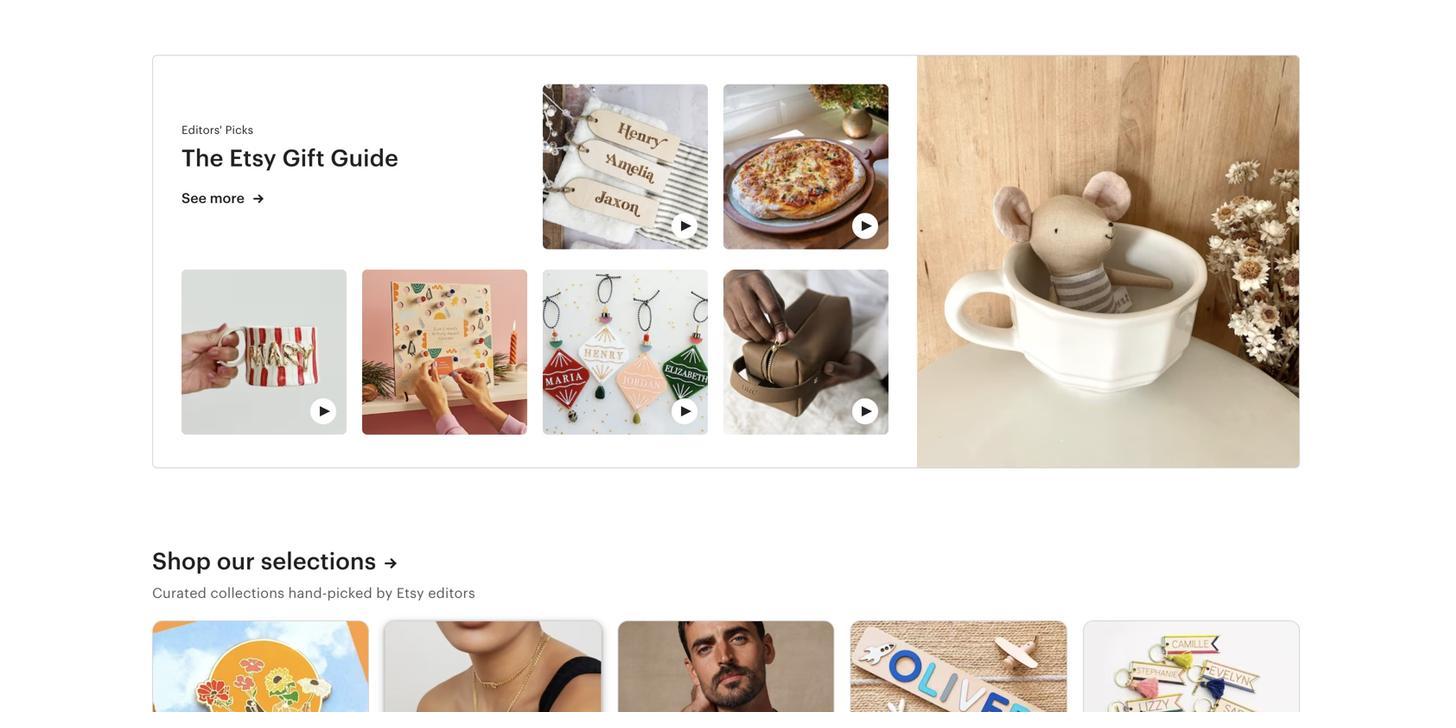 Task type: describe. For each thing, give the bounding box(es) containing it.
curated
[[152, 586, 207, 601]]

gifts under $30 image
[[1084, 622, 1300, 713]]

picked
[[327, 586, 373, 601]]

see more link
[[182, 189, 528, 208]]

stocking name tags, stocking tags, christmas gift tags, stocking name tag image
[[543, 84, 708, 250]]

gifts for kids image
[[851, 622, 1067, 713]]

personalised children's activity advent calendar | alternative advent calendar with festive activity ideas for kids | reusable wooden advent image
[[362, 270, 528, 435]]

selections
[[261, 548, 376, 575]]

creating change together image
[[153, 622, 369, 713]]

curated collections hand-picked by etsy editors
[[152, 586, 475, 601]]

our
[[217, 548, 255, 575]]

gifts for him image
[[619, 622, 834, 713]]

shop our selections
[[152, 548, 376, 575]]

editors' picks the etsy gift guide
[[182, 124, 399, 172]]

personalized groomsmen gift. leather dopp kit. customized leather toiletry bag. monogrammed mens travel toiletry bag. third anniversary gift image
[[724, 270, 889, 435]]



Task type: locate. For each thing, give the bounding box(es) containing it.
collections
[[211, 586, 285, 601]]

etsy
[[229, 145, 277, 172], [397, 586, 424, 601]]

see
[[182, 191, 207, 206]]

custom design name ceramic handmade pottery mug craft gift idea coffee cup gift for her unique personalized birthday anniversary gift image
[[182, 270, 347, 435]]

editors
[[428, 586, 475, 601]]

gift
[[282, 145, 325, 172]]

picks
[[225, 124, 254, 137]]

see more
[[182, 191, 248, 206]]

hand-
[[288, 586, 327, 601]]

etsy right by
[[397, 586, 424, 601]]

0 horizontal spatial etsy
[[229, 145, 277, 172]]

shop our selections link
[[152, 546, 397, 577]]

1 vertical spatial etsy
[[397, 586, 424, 601]]

shop
[[152, 548, 211, 575]]

editors'
[[182, 124, 222, 137]]

by
[[376, 586, 393, 601]]

guide
[[331, 145, 399, 172]]

gifts for her image
[[386, 622, 601, 713]]

0 vertical spatial etsy
[[229, 145, 277, 172]]

etsy inside editors' picks the etsy gift guide
[[229, 145, 277, 172]]

the
[[182, 145, 224, 172]]

flameware cooking and pizza stone for grill or oven image
[[724, 84, 889, 250]]

etsy down picks
[[229, 145, 277, 172]]

more
[[210, 191, 245, 206]]

1 horizontal spatial etsy
[[397, 586, 424, 601]]

name ornament, personalized christmas ornament, custom colorful holiday decor, keepsake ornament, beaded ornament, personalized gift image
[[543, 270, 708, 435]]



Task type: vqa. For each thing, say whether or not it's contained in the screenshot.
collections
yes



